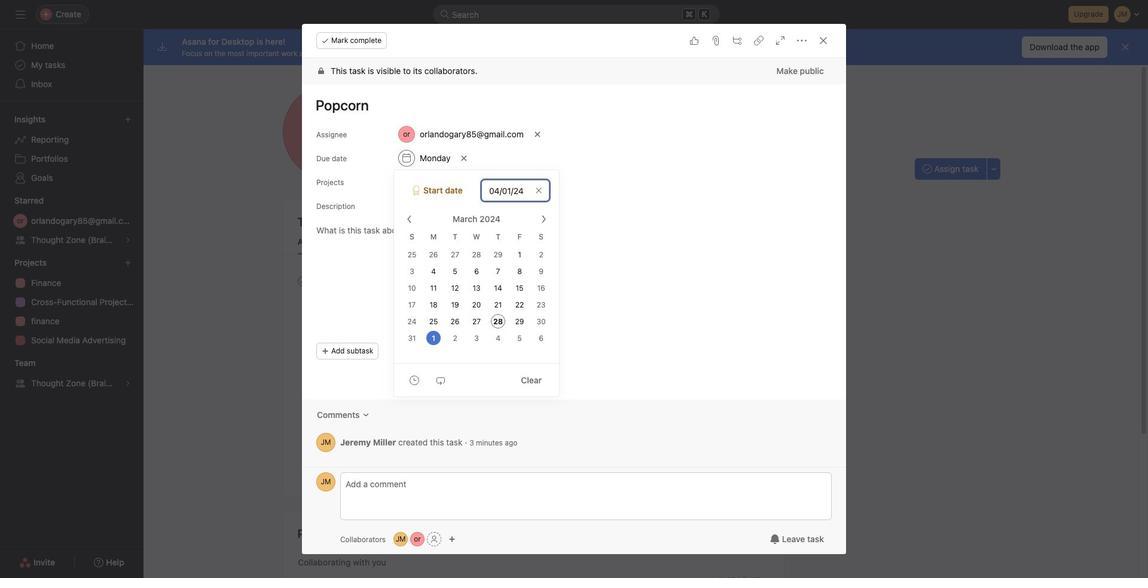 Task type: locate. For each thing, give the bounding box(es) containing it.
popcorn dialog
[[302, 24, 846, 555]]

clear due date image
[[535, 187, 542, 194]]

1 open user profile image from the top
[[316, 434, 336, 453]]

next month image
[[539, 215, 548, 224]]

more actions for this task image
[[797, 36, 807, 45]]

1 horizontal spatial add or remove collaborators image
[[410, 533, 425, 547]]

set to repeat image
[[436, 376, 446, 385]]

global element
[[0, 29, 144, 101]]

teams element
[[0, 353, 144, 396]]

previous month image
[[405, 215, 414, 224]]

open user profile image
[[316, 434, 336, 453], [316, 473, 336, 492]]

add or remove collaborators image
[[394, 533, 408, 547], [410, 533, 425, 547], [449, 537, 456, 544]]

remove assignee image
[[534, 131, 541, 138]]

tasks tabs tab list
[[283, 236, 784, 255]]

copy task link image
[[754, 36, 764, 45]]

dismiss image
[[1121, 42, 1130, 52]]

comments image
[[362, 412, 369, 419]]

0 vertical spatial open user profile image
[[316, 434, 336, 453]]

Task Name text field
[[308, 92, 832, 119]]

main content
[[302, 58, 846, 468]]

insights element
[[0, 109, 144, 190]]

1 vertical spatial open user profile image
[[316, 473, 336, 492]]

add subtask image
[[733, 36, 742, 45]]

close task pane image
[[819, 36, 828, 45]]

full screen image
[[776, 36, 785, 45]]



Task type: describe. For each thing, give the bounding box(es) containing it.
projects element
[[0, 252, 144, 353]]

attachments: add a file to this task, popcorn image
[[711, 36, 721, 45]]

mark complete image
[[295, 274, 310, 289]]

hide sidebar image
[[16, 10, 25, 19]]

Mark complete checkbox
[[295, 274, 310, 289]]

Due date text field
[[481, 180, 550, 202]]

prominent image
[[440, 10, 450, 19]]

2 horizontal spatial add or remove collaborators image
[[449, 537, 456, 544]]

0 likes. click to like this task image
[[690, 36, 699, 45]]

clear due date image
[[461, 155, 468, 162]]

0 horizontal spatial add or remove collaborators image
[[394, 533, 408, 547]]

add time image
[[410, 376, 419, 385]]

2 open user profile image from the top
[[316, 473, 336, 492]]

starred element
[[0, 190, 144, 252]]



Task type: vqa. For each thing, say whether or not it's contained in the screenshot.
third Completed image from the bottom of the page
no



